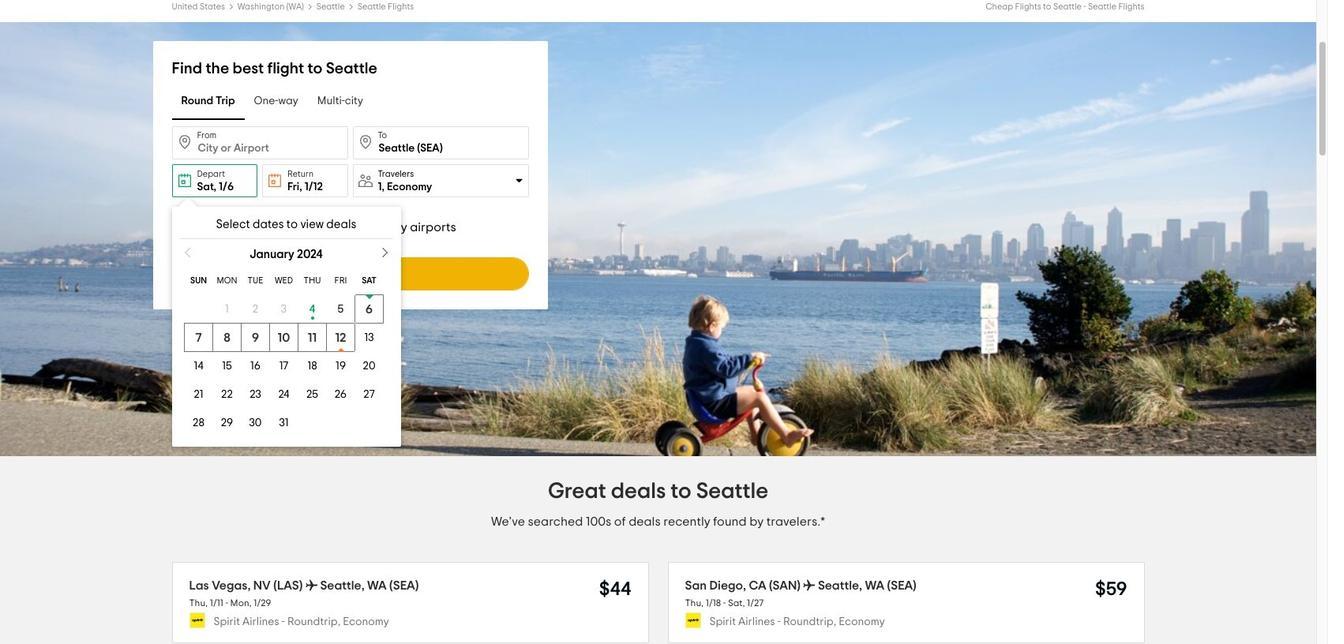Task type: vqa. For each thing, say whether or not it's contained in the screenshot.
He
no



Task type: describe. For each thing, give the bounding box(es) containing it.
wed jan 24 2024 cell
[[270, 381, 298, 409]]

thu jan 04 2024 cell
[[298, 296, 327, 324]]

sat jan 13 2024 cell
[[355, 324, 384, 352]]

2 row from the top
[[184, 296, 384, 324]]

1 city or airport text field from the left
[[172, 126, 348, 160]]

fri jan 05 2024 cell
[[327, 296, 355, 324]]

thu jan 11 2024 cell
[[298, 324, 327, 352]]

fri jan 26 2024 cell
[[327, 381, 355, 409]]

tue jan 23 2024 cell
[[241, 381, 270, 409]]

sun jan 28 2024 cell
[[184, 409, 213, 438]]

4 row from the top
[[184, 352, 384, 381]]

wed jan 03 2024 cell
[[270, 296, 298, 324]]

mon jan 01 2024 cell
[[213, 296, 241, 324]]

tue jan 16 2024 cell
[[241, 352, 270, 381]]

tue jan 30 2024 cell
[[241, 409, 270, 438]]

wed jan 31 2024 cell
[[270, 409, 298, 438]]

mon jan 15 2024 cell
[[213, 352, 241, 381]]

sat jan 06 2024 cell
[[355, 296, 384, 324]]

1 row from the top
[[184, 267, 384, 296]]

sat jan 20 2024 cell
[[355, 352, 384, 381]]

mon jan 29 2024 cell
[[213, 409, 241, 438]]



Task type: locate. For each thing, give the bounding box(es) containing it.
mon jan 22 2024 cell
[[213, 381, 241, 409]]

thu jan 25 2024 cell
[[298, 381, 327, 409]]

row
[[184, 267, 384, 296], [184, 296, 384, 324], [184, 324, 384, 352], [184, 352, 384, 381], [184, 381, 384, 409], [184, 409, 384, 438]]

5 row from the top
[[184, 381, 384, 409]]

wed jan 10 2024 cell
[[270, 324, 298, 352]]

wed jan 17 2024 cell
[[270, 352, 298, 381]]

6 row from the top
[[184, 409, 384, 438]]

3 row from the top
[[184, 324, 384, 352]]

tue jan 09 2024 cell
[[241, 324, 270, 352]]

sun jan 14 2024 cell
[[184, 352, 213, 381]]

fri jan 19 2024 cell
[[327, 352, 355, 381]]

row group
[[184, 296, 388, 438]]

thu jan 18 2024 cell
[[298, 352, 327, 381]]

sat jan 27 2024 cell
[[355, 381, 384, 409]]

1 horizontal spatial city or airport text field
[[353, 126, 529, 160]]

tue jan 02 2024 cell
[[241, 296, 270, 324]]

grid
[[172, 249, 401, 438]]

City or Airport text field
[[172, 126, 348, 160], [353, 126, 529, 160]]

sun jan 07 2024 cell
[[184, 324, 213, 352]]

0 horizontal spatial city or airport text field
[[172, 126, 348, 160]]

mon jan 08 2024 cell
[[213, 324, 241, 352]]

2 city or airport text field from the left
[[353, 126, 529, 160]]

fri jan 12 2024 cell
[[327, 324, 355, 352]]

sun jan 21 2024 cell
[[184, 381, 213, 409]]



